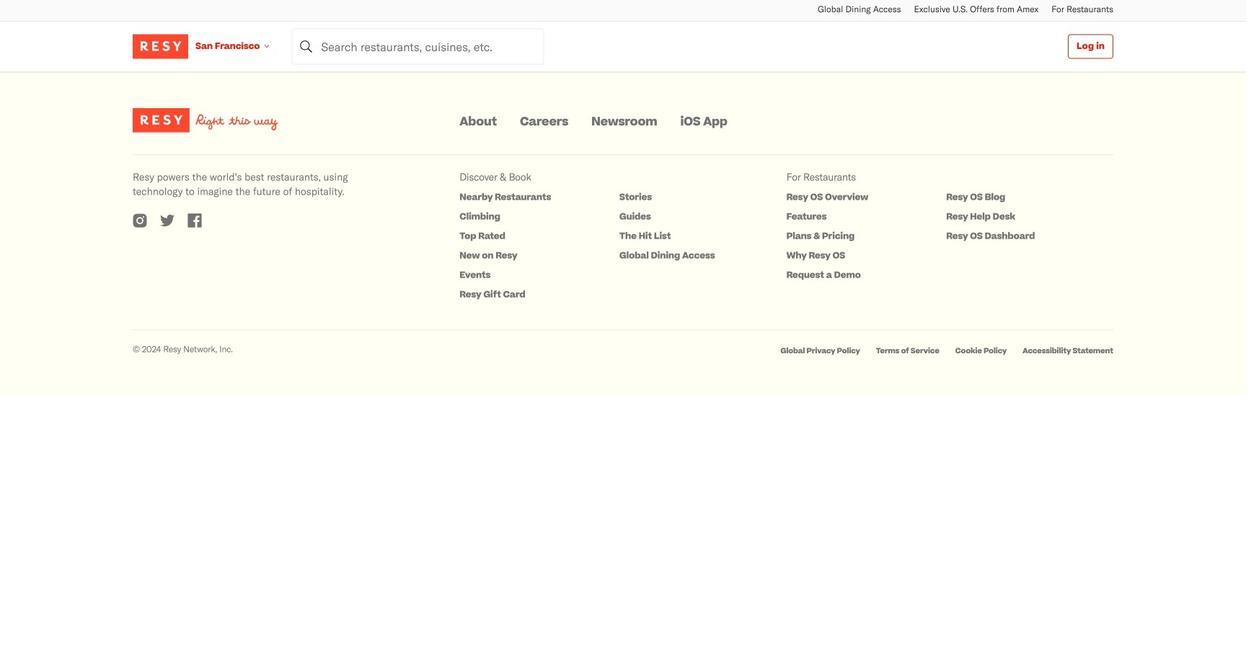 Task type: locate. For each thing, give the bounding box(es) containing it.
Search restaurants, cuisines, etc. text field
[[292, 29, 544, 65]]

None field
[[292, 29, 544, 65]]

resy logo image
[[133, 108, 279, 133], [133, 108, 278, 133]]



Task type: vqa. For each thing, say whether or not it's contained in the screenshot.
Resy blog content ELEMENT
no



